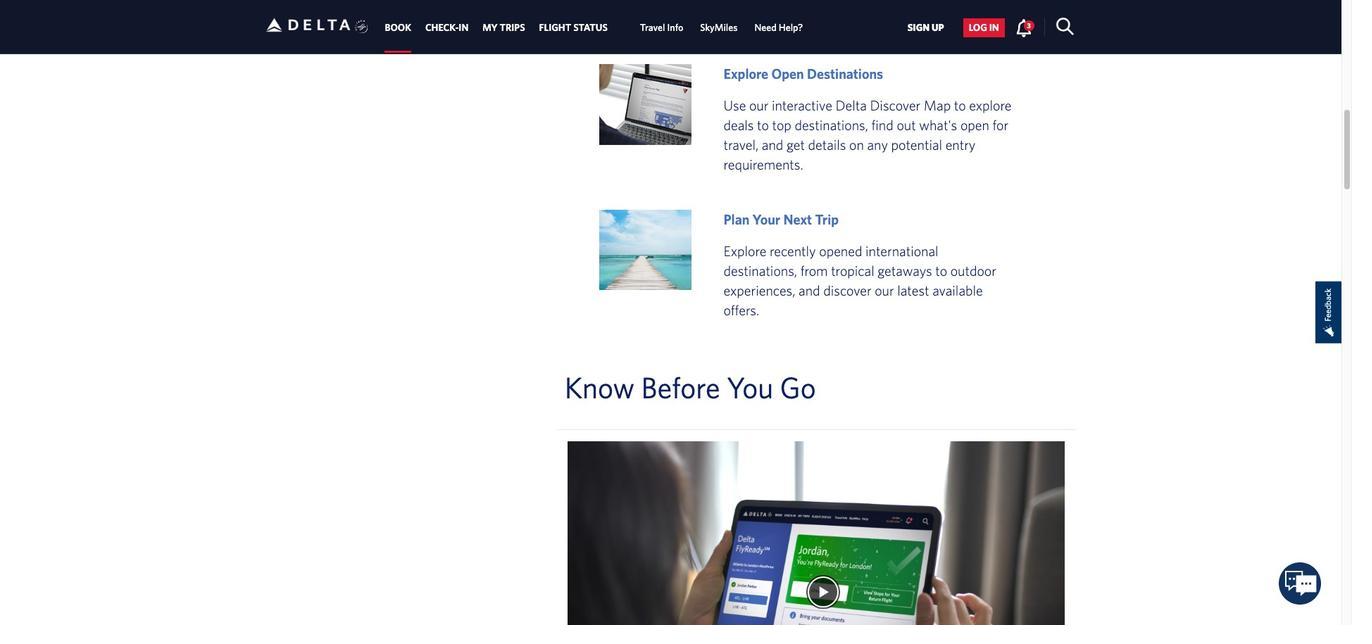 Task type: locate. For each thing, give the bounding box(es) containing it.
2 vertical spatial to
[[936, 263, 947, 279]]

need
[[755, 22, 777, 33]]

available
[[933, 282, 983, 299]]

0 vertical spatial and
[[762, 137, 783, 153]]

1 vertical spatial explore
[[724, 243, 767, 259]]

travel,
[[724, 137, 759, 153]]

trips
[[500, 22, 525, 33]]

to
[[954, 97, 966, 113], [757, 117, 769, 133], [936, 263, 947, 279]]

1 explore from the top
[[724, 65, 768, 82]]

destinations
[[807, 65, 883, 82]]

tab list
[[378, 0, 812, 53]]

getaways
[[878, 263, 932, 279]]

flight status link
[[539, 15, 608, 40]]

you
[[727, 370, 773, 404]]

trip
[[815, 211, 839, 227]]

explore inside explore recently opened international destinations, from tropical getaways to outdoor experiences, and discover our latest available offers.
[[724, 243, 767, 259]]

opened
[[819, 243, 862, 259]]

discover
[[870, 97, 921, 113]]

offers.
[[724, 302, 759, 318]]

our
[[749, 97, 769, 113], [875, 282, 894, 299]]

go
[[780, 370, 816, 404]]

0 horizontal spatial and
[[762, 137, 783, 153]]

plan
[[724, 211, 750, 227]]

before
[[641, 370, 720, 404]]

latest
[[897, 282, 929, 299]]

0 vertical spatial to
[[954, 97, 966, 113]]

1 vertical spatial our
[[875, 282, 894, 299]]

log in
[[969, 22, 999, 33]]

our inside explore recently opened international destinations, from tropical getaways to outdoor experiences, and discover our latest available offers.
[[875, 282, 894, 299]]

sign up link
[[902, 18, 950, 37]]

my
[[483, 22, 498, 33]]

skymiles link
[[700, 15, 738, 40]]

explore for explore open destinations
[[724, 65, 768, 82]]

book
[[385, 22, 411, 33]]

explore up 'use'
[[724, 65, 768, 82]]

check-in link
[[425, 15, 469, 40]]

and
[[762, 137, 783, 153], [799, 282, 820, 299]]

need help? link
[[755, 15, 803, 40]]

3
[[1027, 21, 1031, 30]]

destinations, up details
[[795, 117, 868, 133]]

requirements.
[[724, 156, 803, 173]]

flight status
[[539, 22, 608, 33]]

destinations, up experiences,
[[724, 263, 797, 279]]

0 horizontal spatial our
[[749, 97, 769, 113]]

use our interactive delta discover map to explore deals to top destinations, find out what's open for travel, and get details on any potential entry requirements.
[[724, 97, 1012, 173]]

to inside explore recently opened international destinations, from tropical getaways to outdoor experiences, and discover our latest available offers.
[[936, 263, 947, 279]]

explore for explore recently opened international destinations, from tropical getaways to outdoor experiences, and discover our latest available offers.
[[724, 243, 767, 259]]

0 vertical spatial explore
[[724, 65, 768, 82]]

my trips link
[[483, 15, 525, 40]]

explore down the plan
[[724, 243, 767, 259]]

entry
[[946, 137, 976, 153]]

1 horizontal spatial our
[[875, 282, 894, 299]]

deals
[[724, 117, 754, 133]]

1 vertical spatial destinations,
[[724, 263, 797, 279]]

2 explore from the top
[[724, 243, 767, 259]]

and down from
[[799, 282, 820, 299]]

from
[[801, 263, 828, 279]]

info
[[667, 22, 683, 33]]

sign up
[[908, 22, 944, 33]]

and up requirements.
[[762, 137, 783, 153]]

need help?
[[755, 22, 803, 33]]

0 horizontal spatial to
[[757, 117, 769, 133]]

our down getaways on the top
[[875, 282, 894, 299]]

explore
[[724, 65, 768, 82], [724, 243, 767, 259]]

flight
[[539, 22, 571, 33]]

know before you go
[[565, 370, 816, 404]]

1 horizontal spatial and
[[799, 282, 820, 299]]

international
[[866, 243, 939, 259]]

0 vertical spatial destinations,
[[795, 117, 868, 133]]

recently
[[770, 243, 816, 259]]

sign
[[908, 22, 930, 33]]

0 vertical spatial our
[[749, 97, 769, 113]]

open
[[961, 117, 990, 133]]

destinations, inside use our interactive delta discover map to explore deals to top destinations, find out what's open for travel, and get details on any potential entry requirements.
[[795, 117, 868, 133]]

to left top
[[757, 117, 769, 133]]

message us image
[[1279, 563, 1322, 605]]

1 vertical spatial and
[[799, 282, 820, 299]]

status
[[573, 22, 608, 33]]

destinations,
[[795, 117, 868, 133], [724, 263, 797, 279]]

find
[[872, 117, 894, 133]]

to up available
[[936, 263, 947, 279]]

get
[[787, 137, 805, 153]]

to right map
[[954, 97, 966, 113]]

1 horizontal spatial to
[[936, 263, 947, 279]]

our right 'use'
[[749, 97, 769, 113]]



Task type: describe. For each thing, give the bounding box(es) containing it.
up
[[932, 22, 944, 33]]

plan your next trip link
[[724, 211, 839, 227]]

in
[[459, 22, 469, 33]]

check-in
[[425, 22, 469, 33]]

your
[[753, 211, 781, 227]]

on
[[849, 137, 864, 153]]

and inside explore recently opened international destinations, from tropical getaways to outdoor experiences, and discover our latest available offers.
[[799, 282, 820, 299]]

help?
[[779, 22, 803, 33]]

skyteam image
[[355, 5, 368, 49]]

travel info link
[[640, 15, 683, 40]]

explore recently opened international destinations, from tropical getaways to outdoor experiences, and discover our latest available offers.
[[724, 243, 996, 318]]

experiences,
[[724, 282, 796, 299]]

3 link
[[1015, 18, 1034, 37]]

delta
[[836, 97, 867, 113]]

skymiles
[[700, 22, 738, 33]]

in
[[989, 22, 999, 33]]

check-
[[425, 22, 459, 33]]

our inside use our interactive delta discover map to explore deals to top destinations, find out what's open for travel, and get details on any potential entry requirements.
[[749, 97, 769, 113]]

know
[[565, 370, 635, 404]]

open
[[772, 65, 804, 82]]

delta air lines image
[[266, 3, 350, 47]]

book link
[[385, 15, 411, 40]]

travel
[[640, 22, 665, 33]]

log
[[969, 22, 987, 33]]

map
[[924, 97, 951, 113]]

what's
[[919, 117, 957, 133]]

outdoor
[[951, 263, 996, 279]]

and inside use our interactive delta discover map to explore deals to top destinations, find out what's open for travel, and get details on any potential entry requirements.
[[762, 137, 783, 153]]

interactive
[[772, 97, 832, 113]]

explore open destinations
[[724, 65, 883, 82]]

tab list containing book
[[378, 0, 812, 53]]

tropical
[[831, 263, 875, 279]]

discover
[[824, 282, 872, 299]]

use
[[724, 97, 746, 113]]

explore
[[969, 97, 1012, 113]]

details
[[808, 137, 846, 153]]

out
[[897, 117, 916, 133]]

destinations, inside explore recently opened international destinations, from tropical getaways to outdoor experiences, and discover our latest available offers.
[[724, 263, 797, 279]]

explore open destinations link
[[724, 65, 883, 82]]

2 horizontal spatial to
[[954, 97, 966, 113]]

any
[[867, 137, 888, 153]]

potential
[[891, 137, 942, 153]]

next
[[784, 211, 812, 227]]

for
[[993, 117, 1009, 133]]

travel info
[[640, 22, 683, 33]]

map of the world image
[[599, 210, 692, 290]]

plan your next trip
[[724, 211, 839, 227]]

log in button
[[963, 18, 1005, 37]]

1 vertical spatial to
[[757, 117, 769, 133]]

top
[[772, 117, 792, 133]]

my trips
[[483, 22, 525, 33]]



Task type: vqa. For each thing, say whether or not it's contained in the screenshot.
the rightmost to
yes



